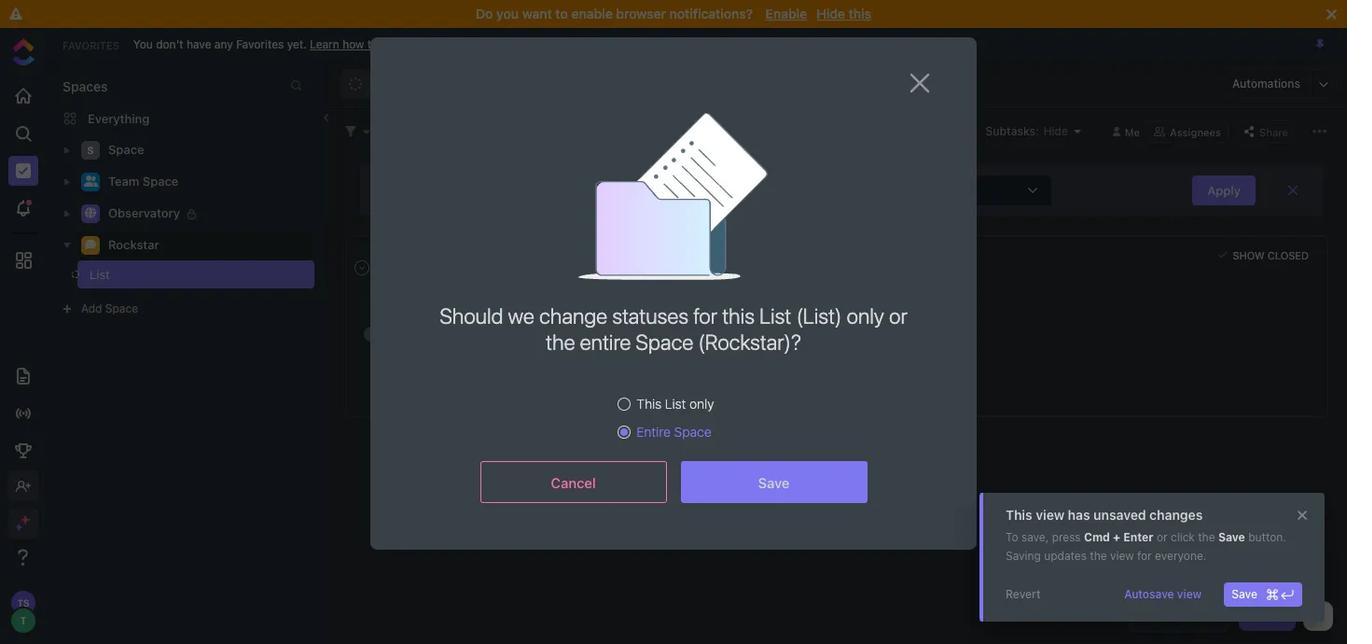 Task type: describe. For each thing, give the bounding box(es) containing it.
don't
[[156, 37, 183, 51]]

view for this
[[1036, 507, 1065, 523]]

1 vertical spatial the
[[1199, 530, 1216, 544]]

save,
[[1022, 530, 1049, 544]]

everything link
[[48, 104, 326, 133]]

share button
[[1239, 120, 1295, 142]]

autosave view button
[[1118, 582, 1210, 607]]

0 horizontal spatial this
[[480, 37, 500, 51]]

team space link
[[108, 167, 302, 197]]

globe image
[[85, 208, 96, 219]]

.
[[500, 37, 503, 51]]

any
[[215, 37, 233, 51]]

saving
[[1006, 549, 1042, 563]]

the inside should we change statuses for this list (list) only or the entire
[[546, 329, 576, 354]]

this for this list only
[[637, 396, 662, 412]]

assignees
[[1171, 126, 1222, 138]]

cancel button
[[480, 461, 667, 503]]

space link
[[108, 135, 302, 165]]

button.
[[1249, 530, 1287, 544]]

browser
[[616, 6, 667, 21]]

entire
[[580, 329, 631, 354]]

you
[[497, 6, 519, 21]]

learn
[[310, 37, 340, 51]]

(list)
[[797, 303, 842, 329]]

do
[[476, 6, 493, 21]]

only inside should we change statuses for this list (list) only or the entire
[[847, 303, 885, 329]]

cancel
[[551, 474, 596, 491]]

create
[[381, 37, 415, 51]]

Task Name text field
[[422, 382, 1313, 415]]

changes
[[1150, 507, 1204, 523]]

team space
[[108, 174, 179, 189]]

for inside should we change statuses for this list (list) only or the entire
[[694, 303, 718, 329]]

0 horizontal spatial favorites
[[63, 39, 119, 51]]

space for add space
[[105, 302, 138, 316]]

want
[[522, 6, 552, 21]]

you
[[133, 37, 153, 51]]

save inside this view has unsaved changes to save, press cmd + enter or click the save button. saving updates the view for everyone.
[[1219, 530, 1246, 544]]

you don't have any favorites yet. learn how to create one or hide this .
[[133, 37, 503, 51]]

share
[[1260, 126, 1289, 138]]

unsaved
[[1094, 507, 1147, 523]]

do you want to enable browser notifications? enable hide this
[[476, 6, 872, 21]]

space for entire space
[[675, 424, 712, 440]]

add space
[[81, 302, 138, 316]]

how
[[343, 37, 364, 51]]

revert button
[[999, 582, 1049, 607]]

view for autosave
[[1178, 587, 1203, 601]]

we
[[508, 303, 535, 329]]

space up team
[[108, 142, 144, 157]]

should we change statuses for this list (list) only or the entire
[[440, 303, 908, 354]]

list link
[[72, 260, 284, 288]]

entire space
[[637, 424, 712, 440]]

(rockstar)?
[[699, 329, 802, 354]]

rockstar link
[[108, 231, 302, 260]]

assignees button
[[1148, 120, 1229, 142]]

has
[[1068, 507, 1091, 523]]

space down the "statuses"
[[636, 329, 694, 354]]

enable
[[766, 6, 808, 21]]

closed
[[1268, 249, 1310, 261]]

list inside should we change statuses for this list (list) only or the entire
[[760, 303, 792, 329]]

or for any
[[441, 37, 451, 51]]

cmd
[[1085, 530, 1111, 544]]

revert
[[1006, 587, 1041, 601]]

2 horizontal spatial this
[[849, 6, 872, 21]]

observatory
[[108, 206, 180, 220]]

entire
[[637, 424, 671, 440]]

this for this view has unsaved changes to save, press cmd + enter or click the save button. saving updates the view for everyone.
[[1006, 507, 1033, 523]]



Task type: locate. For each thing, give the bounding box(es) containing it.
this
[[849, 6, 872, 21], [480, 37, 500, 51], [723, 303, 755, 329]]

learn how to create one link
[[310, 37, 437, 51]]

have
[[187, 37, 211, 51]]

1 horizontal spatial this
[[1006, 507, 1033, 523]]

or right (list)
[[890, 303, 908, 329]]

1 vertical spatial view
[[1111, 549, 1135, 563]]

1 vertical spatial this
[[1006, 507, 1033, 523]]

for
[[694, 303, 718, 329], [1138, 549, 1153, 563]]

space
[[108, 142, 144, 157], [143, 174, 179, 189], [105, 302, 138, 316], [636, 329, 694, 354], [675, 424, 712, 440]]

this inside should we change statuses for this list (list) only or the entire
[[723, 303, 755, 329]]

1 vertical spatial for
[[1138, 549, 1153, 563]]

should
[[440, 303, 504, 329]]

1 vertical spatial only
[[690, 396, 715, 412]]

press
[[1053, 530, 1082, 544]]

0 vertical spatial save
[[759, 474, 790, 491]]

this list only
[[637, 396, 715, 412]]

save
[[759, 474, 790, 491], [1219, 530, 1246, 544], [1232, 587, 1258, 601]]

1 vertical spatial save button
[[1225, 582, 1303, 607]]

show closed
[[1233, 249, 1310, 261]]

dialog containing should we change statuses for this list (list) only or the entire
[[371, 37, 977, 550]]

1 vertical spatial or
[[890, 303, 908, 329]]

2 vertical spatial save
[[1232, 587, 1258, 601]]

1 horizontal spatial view
[[1111, 549, 1135, 563]]

0 horizontal spatial or
[[441, 37, 451, 51]]

this right hide
[[480, 37, 500, 51]]

0 vertical spatial for
[[694, 303, 718, 329]]

updates
[[1045, 549, 1087, 563]]

enter
[[1124, 530, 1154, 544]]

this up to
[[1006, 507, 1033, 523]]

team
[[108, 174, 139, 189]]

the down change on the left of page
[[546, 329, 576, 354]]

1 horizontal spatial this
[[723, 303, 755, 329]]

spaces
[[63, 78, 108, 94]]

1 horizontal spatial to
[[556, 6, 568, 21]]

click
[[1171, 530, 1196, 544]]

or inside this view has unsaved changes to save, press cmd + enter or click the save button. saving updates the view for everyone.
[[1157, 530, 1168, 544]]

hide this link
[[455, 37, 500, 51]]

to
[[1006, 530, 1019, 544]]

1 horizontal spatial save button
[[1225, 582, 1303, 607]]

1 horizontal spatial only
[[847, 303, 885, 329]]

2 horizontal spatial the
[[1199, 530, 1216, 544]]

change
[[540, 303, 608, 329]]

2 horizontal spatial view
[[1178, 587, 1203, 601]]

0 horizontal spatial for
[[694, 303, 718, 329]]

observatory link
[[108, 199, 302, 229]]

favorites
[[236, 37, 284, 51], [63, 39, 119, 51]]

2 vertical spatial or
[[1157, 530, 1168, 544]]

add
[[81, 302, 102, 316]]

2 horizontal spatial or
[[1157, 530, 1168, 544]]

2 vertical spatial the
[[1091, 549, 1108, 563]]

automations button
[[1224, 70, 1311, 98]]

0 horizontal spatial view
[[1036, 507, 1065, 523]]

favorites right any
[[236, 37, 284, 51]]

1 horizontal spatial or
[[890, 303, 908, 329]]

this up entire
[[637, 396, 662, 412]]

0 horizontal spatial to
[[368, 37, 378, 51]]

user group image
[[84, 176, 98, 187]]

0 vertical spatial view
[[1036, 507, 1065, 523]]

apply
[[1208, 182, 1242, 197]]

view up save,
[[1036, 507, 1065, 523]]

this view has unsaved changes to save, press cmd + enter or click the save button. saving updates the view for everyone.
[[1006, 507, 1287, 563]]

list
[[370, 244, 388, 256], [90, 267, 110, 282], [760, 303, 792, 329], [665, 396, 687, 412]]

to right want at the top left of the page
[[556, 6, 568, 21]]

everything
[[88, 111, 150, 126]]

0 horizontal spatial only
[[690, 396, 715, 412]]

0 horizontal spatial the
[[546, 329, 576, 354]]

the right click
[[1199, 530, 1216, 544]]

or right one
[[441, 37, 451, 51]]

0 vertical spatial save button
[[681, 461, 868, 503]]

2 vertical spatial view
[[1178, 587, 1203, 601]]

space for team space
[[143, 174, 179, 189]]

0 horizontal spatial save button
[[681, 461, 868, 503]]

0 vertical spatial this
[[637, 396, 662, 412]]

to right how
[[368, 37, 378, 51]]

enable
[[572, 6, 613, 21]]

space (rockstar)?
[[636, 329, 802, 354]]

0 vertical spatial to
[[556, 6, 568, 21]]

everyone.
[[1156, 549, 1207, 563]]

only
[[847, 303, 885, 329], [690, 396, 715, 412]]

me button
[[1106, 120, 1148, 142]]

this inside this view has unsaved changes to save, press cmd + enter or click the save button. saving updates the view for everyone.
[[1006, 507, 1033, 523]]

0 horizontal spatial this
[[637, 396, 662, 412]]

or inside should we change statuses for this list (list) only or the entire
[[890, 303, 908, 329]]

0 vertical spatial or
[[441, 37, 451, 51]]

the down cmd
[[1091, 549, 1108, 563]]

for up 'space (rockstar)?'
[[694, 303, 718, 329]]

for down enter at the bottom
[[1138, 549, 1153, 563]]

0 vertical spatial this
[[849, 6, 872, 21]]

0 vertical spatial only
[[847, 303, 885, 329]]

view inside button
[[1178, 587, 1203, 601]]

space right add
[[105, 302, 138, 316]]

show
[[1233, 249, 1265, 261]]

task
[[1264, 609, 1289, 623]]

1 vertical spatial save
[[1219, 530, 1246, 544]]

notifications?
[[670, 6, 753, 21]]

me
[[1126, 126, 1141, 138]]

to
[[556, 6, 568, 21], [368, 37, 378, 51]]

1 horizontal spatial favorites
[[236, 37, 284, 51]]

0 vertical spatial the
[[546, 329, 576, 354]]

1 vertical spatial to
[[368, 37, 378, 51]]

spaces link
[[48, 78, 108, 94]]

or
[[441, 37, 451, 51], [890, 303, 908, 329], [1157, 530, 1168, 544]]

or left click
[[1157, 530, 1168, 544]]

one
[[418, 37, 437, 51]]

view down +
[[1111, 549, 1135, 563]]

this right "hide"
[[849, 6, 872, 21]]

only right (list)
[[847, 303, 885, 329]]

hide
[[817, 6, 846, 21]]

space down the this list only
[[675, 424, 712, 440]]

automations
[[1233, 77, 1301, 91]]

hide
[[455, 37, 477, 51]]

the
[[546, 329, 576, 354], [1199, 530, 1216, 544], [1091, 549, 1108, 563]]

this up (rockstar)?
[[723, 303, 755, 329]]

favorites up spaces
[[63, 39, 119, 51]]

show closed button
[[1215, 246, 1314, 264]]

space up observatory
[[143, 174, 179, 189]]

save button
[[681, 461, 868, 503], [1225, 582, 1303, 607]]

+
[[1114, 530, 1121, 544]]

for inside this view has unsaved changes to save, press cmd + enter or click the save button. saving updates the view for everyone.
[[1138, 549, 1153, 563]]

1 horizontal spatial for
[[1138, 549, 1153, 563]]

or for unsaved
[[1157, 530, 1168, 544]]

tasks
[[435, 329, 463, 339]]

rockstar
[[108, 237, 159, 252]]

this
[[637, 396, 662, 412], [1006, 507, 1033, 523]]

2 vertical spatial this
[[723, 303, 755, 329]]

autosave
[[1125, 587, 1175, 601]]

statuses
[[613, 303, 689, 329]]

yet.
[[287, 37, 307, 51]]

1 vertical spatial this
[[480, 37, 500, 51]]

autosave view
[[1125, 587, 1203, 601]]

view
[[1036, 507, 1065, 523], [1111, 549, 1135, 563], [1178, 587, 1203, 601]]

view down everyone. at the right of page
[[1178, 587, 1203, 601]]

dialog
[[371, 37, 977, 550]]

1 horizontal spatial the
[[1091, 549, 1108, 563]]

only up entire space
[[690, 396, 715, 412]]

comment image
[[85, 239, 96, 250]]



Task type: vqa. For each thing, say whether or not it's contained in the screenshot.
right Space, , element
no



